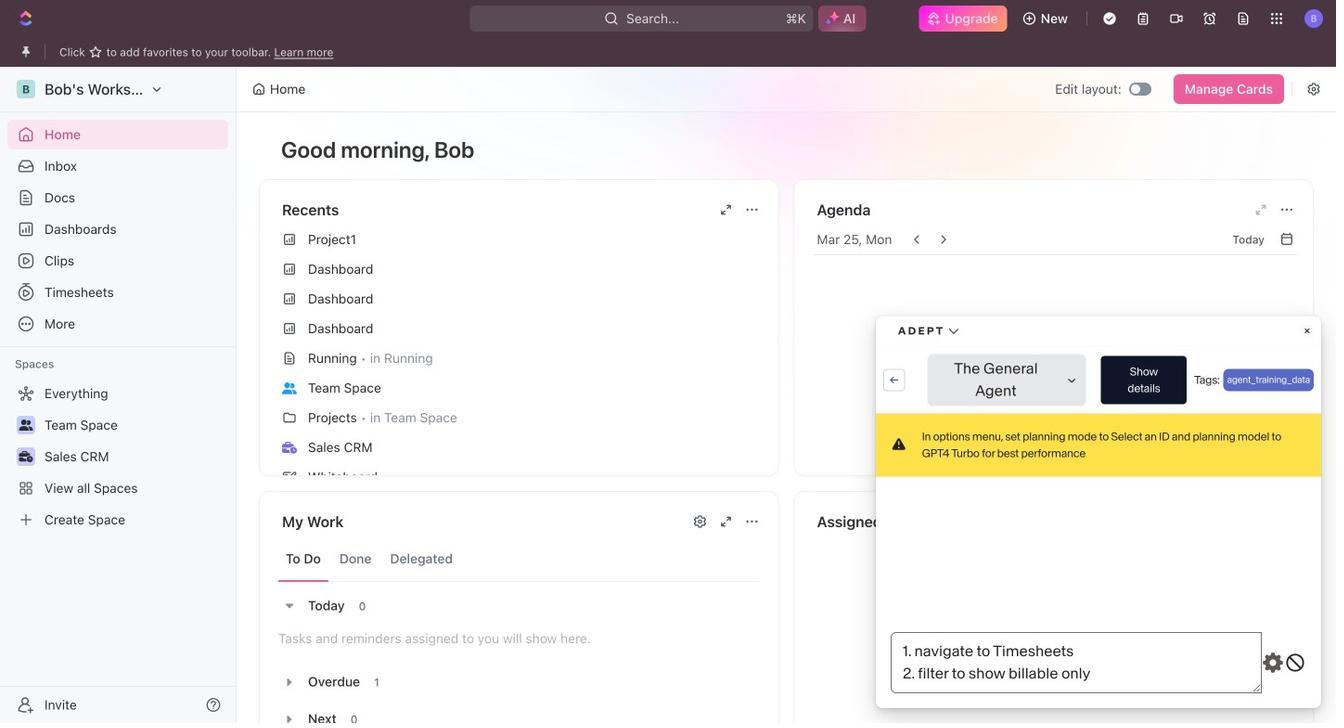 Task type: vqa. For each thing, say whether or not it's contained in the screenshot.
Bob's Workspace, , element
yes



Task type: describe. For each thing, give the bounding box(es) containing it.
sidebar navigation
[[0, 67, 240, 723]]



Task type: locate. For each thing, give the bounding box(es) containing it.
user group image
[[19, 420, 33, 431]]

tree inside sidebar navigation
[[7, 379, 228, 535]]

bob's workspace, , element
[[17, 80, 35, 98]]

business time image
[[19, 451, 33, 462]]

tree
[[7, 379, 228, 535]]



